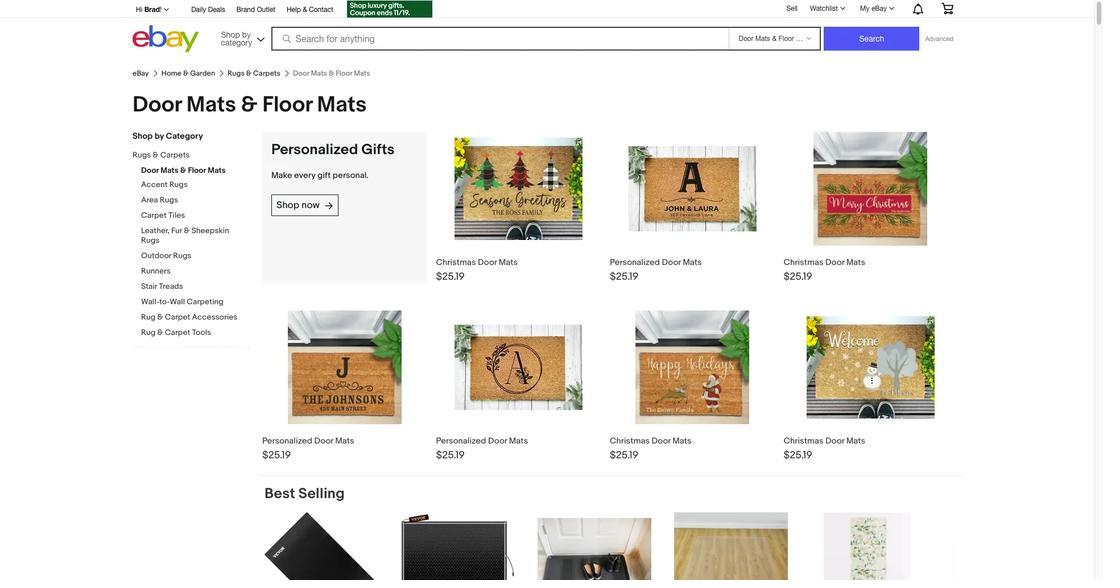 Task type: vqa. For each thing, say whether or not it's contained in the screenshot.
right Ebay
yes



Task type: describe. For each thing, give the bounding box(es) containing it.
make
[[271, 170, 292, 181]]

best selling
[[265, 485, 345, 503]]

rugs up the tiles
[[160, 195, 178, 205]]

2 vertical spatial carpet
[[165, 328, 190, 337]]

watchlist
[[810, 5, 838, 13]]

tiles
[[168, 210, 185, 220]]

brand
[[236, 6, 255, 14]]

personalized gifts make every gift personal. element
[[258, 118, 962, 476]]

rugs & carpets
[[228, 69, 280, 78]]

2 horizontal spatial personalized door mats image
[[628, 146, 756, 232]]

outdoor rugs link
[[141, 251, 249, 262]]

daily
[[191, 6, 206, 14]]

1 vertical spatial rugs & carpets link
[[133, 150, 241, 161]]

outdoor
[[141, 251, 171, 261]]

stair treads link
[[141, 282, 249, 292]]

carpet tiles link
[[141, 210, 249, 221]]

wall-
[[141, 297, 159, 307]]

to-
[[159, 297, 170, 307]]

advanced link
[[920, 27, 959, 50]]

brad
[[144, 5, 160, 14]]

stair
[[141, 282, 157, 291]]

home
[[161, 69, 181, 78]]

runners link
[[141, 266, 249, 277]]

shop by category banner
[[130, 0, 962, 55]]

0 horizontal spatial ebay
[[133, 69, 149, 78]]

gifts
[[361, 141, 395, 159]]

shop for shop by category
[[221, 30, 240, 39]]

every
[[294, 170, 316, 181]]

rugs up runners link
[[173, 251, 192, 261]]

selling
[[298, 485, 345, 503]]

shop for shop by category
[[133, 131, 153, 142]]

watchlist link
[[804, 2, 851, 15]]

lemons comfort kitchen runner threshold 60" " soft cushion on hard floor image
[[824, 513, 912, 580]]

category
[[221, 38, 252, 47]]

leather,
[[141, 226, 169, 236]]

garden
[[190, 69, 215, 78]]

personalized door mats $25.19 for the rightmost the personalized door mats image
[[610, 257, 702, 283]]

0 vertical spatial floor
[[262, 92, 312, 118]]

account navigation
[[130, 0, 962, 19]]

carpets for rugs & carpets door mats & floor mats accent rugs area rugs carpet tiles leather, fur & sheepskin rugs outdoor rugs runners stair treads wall-to-wall carpeting rug & carpet accessories rug & carpet tools
[[160, 150, 190, 160]]

carpets for rugs & carpets
[[253, 69, 280, 78]]

rugs down shop by category
[[133, 150, 151, 160]]

1 rug from the top
[[141, 312, 155, 322]]

leather, fur & sheepskin rugs link
[[141, 226, 249, 246]]

vevor snow melting mat - black (rxtyc40x60usbryyb) image
[[401, 513, 515, 580]]

area
[[141, 195, 158, 205]]

Search for anything text field
[[273, 28, 727, 49]]

hi
[[136, 6, 142, 14]]

shop by category
[[221, 30, 252, 47]]

shop for shop now
[[276, 200, 299, 211]]

help & contact
[[287, 6, 333, 14]]

personalized door mats $25.19 for the personalized door mats image to the middle
[[436, 436, 528, 462]]

hi brad !
[[136, 5, 162, 14]]

0 vertical spatial carpet
[[141, 210, 167, 220]]

area rugs link
[[141, 195, 249, 206]]

shop now link
[[271, 195, 338, 216]]

brand outlet link
[[236, 4, 275, 16]]

1 horizontal spatial personalized door mats image
[[455, 325, 583, 410]]

my
[[860, 5, 870, 13]]

gift
[[317, 170, 331, 181]]

runners
[[141, 266, 171, 276]]

treads
[[159, 282, 183, 291]]

rugs & carpets door mats & floor mats accent rugs area rugs carpet tiles leather, fur & sheepskin rugs outdoor rugs runners stair treads wall-to-wall carpeting rug & carpet accessories rug & carpet tools
[[133, 150, 237, 337]]



Task type: locate. For each thing, give the bounding box(es) containing it.
0 vertical spatial shop
[[221, 30, 240, 39]]

1 horizontal spatial by
[[242, 30, 251, 39]]

category
[[166, 131, 203, 142]]

2 vertical spatial shop
[[276, 200, 299, 211]]

door mats & floor mats
[[133, 92, 367, 118]]

carpet down wall
[[165, 312, 190, 322]]

christmas door mats image
[[814, 132, 927, 246], [455, 138, 583, 240], [636, 311, 749, 424], [807, 316, 935, 419]]

my ebay link
[[854, 2, 899, 15]]

floor down 'rugs & carpets'
[[262, 92, 312, 118]]

1 horizontal spatial personalized door mats $25.19
[[436, 436, 528, 462]]

door
[[133, 92, 182, 118], [141, 166, 159, 175], [478, 257, 497, 268], [662, 257, 681, 268], [825, 257, 844, 268], [314, 436, 333, 447], [488, 436, 507, 447], [652, 436, 671, 447], [825, 436, 844, 447]]

shop
[[221, 30, 240, 39], [133, 131, 153, 142], [276, 200, 299, 211]]

none submit inside shop by category banner
[[824, 27, 920, 51]]

1 vertical spatial shop
[[133, 131, 153, 142]]

1 horizontal spatial shop
[[221, 30, 240, 39]]

!
[[160, 6, 162, 14]]

1 vertical spatial ebay
[[133, 69, 149, 78]]

advanced
[[925, 35, 953, 42]]

shop left now
[[276, 200, 299, 211]]

floor inside rugs & carpets door mats & floor mats accent rugs area rugs carpet tiles leather, fur & sheepskin rugs outdoor rugs runners stair treads wall-to-wall carpeting rug & carpet accessories rug & carpet tools
[[188, 166, 206, 175]]

deals
[[208, 6, 225, 14]]

$25.19
[[436, 271, 465, 283], [610, 271, 639, 283], [784, 271, 812, 283], [262, 449, 291, 462], [436, 449, 465, 462], [610, 449, 639, 462], [784, 449, 812, 462]]

shop now
[[276, 200, 320, 211]]

by for category
[[155, 131, 164, 142]]

personalized door mats image
[[628, 146, 756, 232], [288, 311, 402, 424], [455, 325, 583, 410]]

carpeting
[[187, 297, 223, 307]]

personalized for the leftmost the personalized door mats image
[[262, 436, 312, 447]]

&
[[303, 6, 307, 14], [183, 69, 188, 78], [246, 69, 252, 78], [241, 92, 258, 118], [153, 150, 159, 160], [180, 166, 186, 175], [184, 226, 190, 236], [157, 312, 163, 322], [157, 328, 163, 337]]

ebay left home
[[133, 69, 149, 78]]

0 vertical spatial by
[[242, 30, 251, 39]]

1 vertical spatial floor
[[188, 166, 206, 175]]

sell link
[[781, 4, 803, 12]]

personalized for the rightmost the personalized door mats image
[[610, 257, 660, 268]]

by for category
[[242, 30, 251, 39]]

personal.
[[333, 170, 369, 181]]

2 horizontal spatial personalized door mats $25.19
[[610, 257, 702, 283]]

door inside rugs & carpets door mats & floor mats accent rugs area rugs carpet tiles leather, fur & sheepskin rugs outdoor rugs runners stair treads wall-to-wall carpeting rug & carpet accessories rug & carpet tools
[[141, 166, 159, 175]]

personalized for the personalized door mats image to the middle
[[436, 436, 486, 447]]

1 horizontal spatial ebay
[[871, 5, 887, 13]]

christmas door mats $25.19
[[436, 257, 518, 283], [784, 257, 865, 283], [610, 436, 692, 462], [784, 436, 865, 462]]

by left category
[[155, 131, 164, 142]]

get the coupon image
[[347, 1, 432, 18]]

stalwart eco friendly utility boot tray mat 20 x 15 /small black image
[[947, 513, 1061, 580]]

ebay inside account navigation
[[871, 5, 887, 13]]

contact
[[309, 6, 333, 14]]

0 horizontal spatial personalized door mats image
[[288, 311, 402, 424]]

ebay right my
[[871, 5, 887, 13]]

floor up accent rugs link
[[188, 166, 206, 175]]

carpet
[[141, 210, 167, 220], [165, 312, 190, 322], [165, 328, 190, 337]]

0 horizontal spatial carpets
[[160, 150, 190, 160]]

mats
[[186, 92, 236, 118], [317, 92, 367, 118], [161, 166, 178, 175], [208, 166, 226, 175], [499, 257, 518, 268], [683, 257, 702, 268], [846, 257, 865, 268], [335, 436, 354, 447], [509, 436, 528, 447], [673, 436, 692, 447], [846, 436, 865, 447]]

shop left category
[[133, 131, 153, 142]]

wall-to-wall carpeting link
[[141, 297, 249, 308]]

personalized door mats $25.19 for the leftmost the personalized door mats image
[[262, 436, 354, 462]]

carpet down rug & carpet accessories link
[[165, 328, 190, 337]]

shop down deals
[[221, 30, 240, 39]]

0 horizontal spatial personalized door mats $25.19
[[262, 436, 354, 462]]

ottomanson rdm9900-16x32 rubber doormat 16 x 32 rectangle black image
[[538, 518, 651, 580]]

rug & carpet tools link
[[141, 328, 249, 338]]

0 horizontal spatial floor
[[188, 166, 206, 175]]

1 vertical spatial rug
[[141, 328, 155, 337]]

floor
[[262, 92, 312, 118], [188, 166, 206, 175]]

by down brand
[[242, 30, 251, 39]]

shop by category button
[[216, 25, 267, 50]]

make every gift personal.
[[271, 170, 369, 181]]

daily deals
[[191, 6, 225, 14]]

shop inside shop by category
[[221, 30, 240, 39]]

home & garden link
[[161, 69, 215, 78]]

1 horizontal spatial floor
[[262, 92, 312, 118]]

ebay
[[871, 5, 887, 13], [133, 69, 149, 78]]

tools
[[192, 328, 211, 337]]

main content containing personalized gifts
[[258, 118, 1075, 580]]

carpets down shop by category
[[160, 150, 190, 160]]

0 vertical spatial rugs & carpets link
[[228, 69, 280, 78]]

vevor ss—gyrxt0003 30 x 48 in snow melting mat - rxty30x48110vnwk5 image
[[265, 513, 378, 580]]

rug & carpet accessories link
[[141, 312, 249, 323]]

rugs & carpets link down category
[[133, 150, 241, 161]]

1 vertical spatial carpet
[[165, 312, 190, 322]]

personalized gifts
[[271, 141, 395, 159]]

by inside shop by category
[[242, 30, 251, 39]]

0 horizontal spatial by
[[155, 131, 164, 142]]

brand outlet
[[236, 6, 275, 14]]

accent
[[141, 180, 168, 189]]

accent rugs link
[[141, 180, 249, 191]]

outlet
[[257, 6, 275, 14]]

sheepskin
[[191, 226, 229, 236]]

carpets up door mats & floor mats
[[253, 69, 280, 78]]

personalized door mats $25.19
[[610, 257, 702, 283], [262, 436, 354, 462], [436, 436, 528, 462]]

1 horizontal spatial carpets
[[253, 69, 280, 78]]

& inside help & contact link
[[303, 6, 307, 14]]

home & garden
[[161, 69, 215, 78]]

2 horizontal spatial shop
[[276, 200, 299, 211]]

1 vertical spatial carpets
[[160, 150, 190, 160]]

sell
[[786, 4, 798, 12]]

rugs & carpets link
[[228, 69, 280, 78], [133, 150, 241, 161]]

carpet up leather,
[[141, 210, 167, 220]]

0 horizontal spatial shop
[[133, 131, 153, 142]]

0 vertical spatial carpets
[[253, 69, 280, 78]]

rugs
[[228, 69, 245, 78], [133, 150, 151, 160], [169, 180, 188, 189], [160, 195, 178, 205], [141, 236, 159, 245], [173, 251, 192, 261]]

2 rug from the top
[[141, 328, 155, 337]]

help
[[287, 6, 301, 14]]

carpets inside rugs & carpets door mats & floor mats accent rugs area rugs carpet tiles leather, fur & sheepskin rugs outdoor rugs runners stair treads wall-to-wall carpeting rug & carpet accessories rug & carpet tools
[[160, 150, 190, 160]]

None submit
[[824, 27, 920, 51]]

your shopping cart image
[[941, 3, 954, 14]]

0 vertical spatial ebay
[[871, 5, 887, 13]]

best
[[265, 485, 295, 503]]

rugs & carpets link up door mats & floor mats
[[228, 69, 280, 78]]

rug
[[141, 312, 155, 322], [141, 328, 155, 337]]

daily deals link
[[191, 4, 225, 16]]

shop inside personalized gifts make every gift personal. element
[[276, 200, 299, 211]]

0 vertical spatial rug
[[141, 312, 155, 322]]

my ebay
[[860, 5, 887, 13]]

1 vertical spatial by
[[155, 131, 164, 142]]

main content
[[258, 118, 1075, 580]]

shop by category
[[133, 131, 203, 142]]

help & contact link
[[287, 4, 333, 16]]

now
[[302, 200, 320, 211]]

personalized
[[271, 141, 358, 159], [610, 257, 660, 268], [262, 436, 312, 447], [436, 436, 486, 447]]

rugs up area rugs link
[[169, 180, 188, 189]]

carpets
[[253, 69, 280, 78], [160, 150, 190, 160]]

rugs down 'category'
[[228, 69, 245, 78]]

wall
[[170, 297, 185, 307]]

christmas
[[436, 257, 476, 268], [784, 257, 823, 268], [610, 436, 650, 447], [784, 436, 823, 447]]

fur
[[171, 226, 182, 236]]

ebay link
[[133, 69, 149, 78]]

rugs up 'outdoor'
[[141, 236, 159, 245]]

goplus pvc chair mat for hard floors clear multi-purpose floor protector (47" x 47") image
[[674, 513, 788, 580]]

by
[[242, 30, 251, 39], [155, 131, 164, 142]]

accessories
[[192, 312, 237, 322]]



